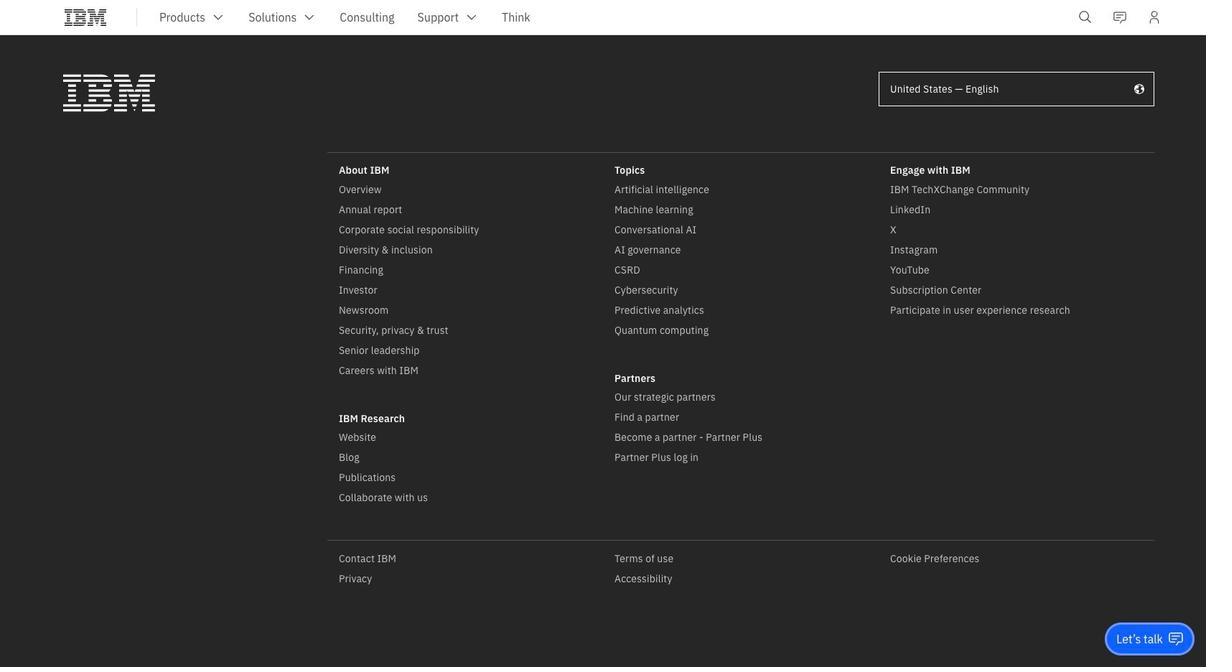 Task type: vqa. For each thing, say whether or not it's contained in the screenshot.
Your privacy choices element
no



Task type: describe. For each thing, give the bounding box(es) containing it.
contact us region
[[1106, 623, 1195, 656]]

let's talk element
[[1117, 631, 1163, 647]]



